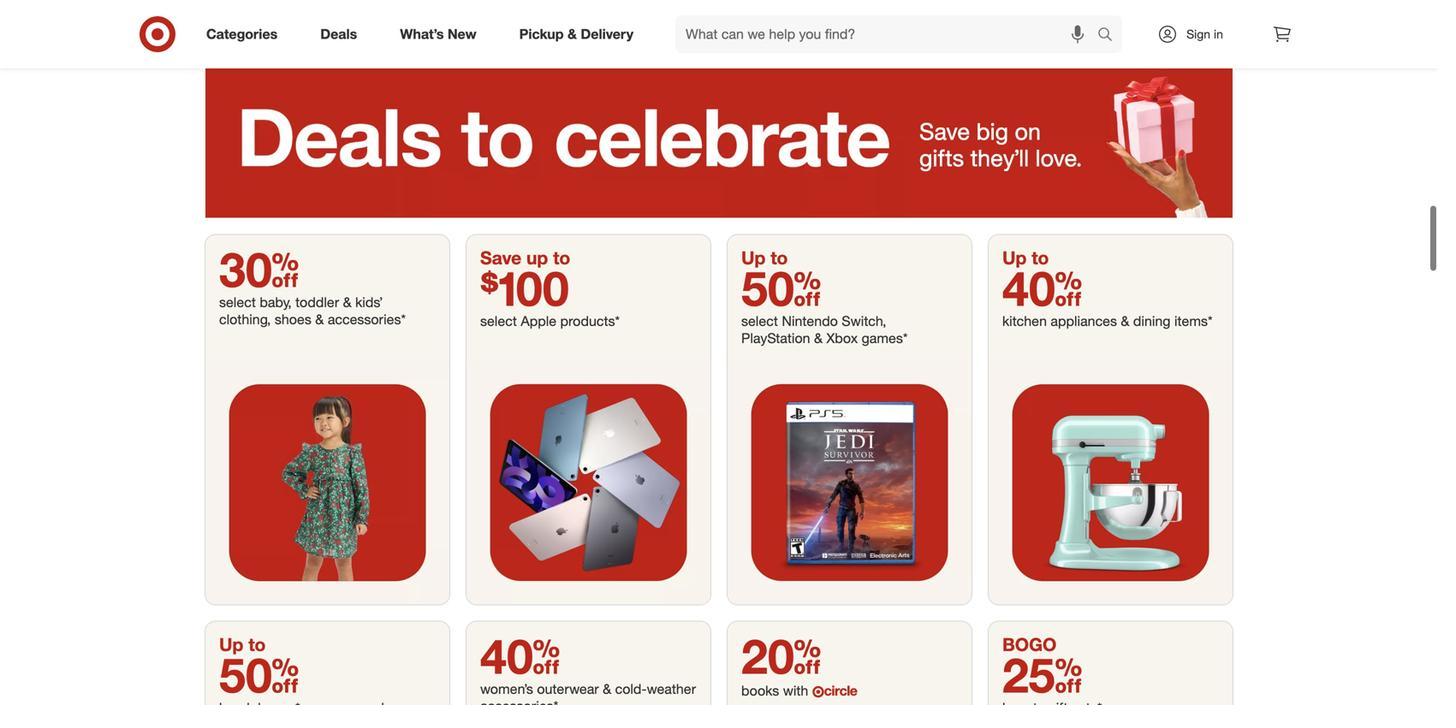 Task type: vqa. For each thing, say whether or not it's contained in the screenshot.
Great helpful?
no



Task type: describe. For each thing, give the bounding box(es) containing it.
& inside pickup & delivery link
[[568, 26, 577, 42]]

books with
[[742, 683, 812, 699]]

products*
[[560, 313, 620, 330]]

up to for kitchen
[[1003, 247, 1049, 269]]

sign
[[1187, 27, 1211, 42]]

select for 50
[[742, 313, 778, 330]]

delivery
[[581, 26, 634, 42]]

gifts
[[920, 144, 964, 172]]

0 horizontal spatial up to
[[219, 634, 266, 656]]

apple
[[521, 313, 557, 330]]

& left kids'
[[343, 294, 352, 311]]

up for select nintendo switch, playstation & xbox games*
[[742, 247, 766, 269]]

& inside 40 women's outerwear & cold-weather accessories*
[[603, 681, 612, 698]]

circle
[[824, 683, 858, 699]]

books
[[742, 683, 779, 699]]

40 for 40
[[1003, 259, 1083, 317]]

up
[[527, 247, 548, 269]]

save for save up to
[[480, 247, 522, 269]]

save big on gifts they'll love.
[[920, 117, 1083, 172]]

40 for 40 women's outerwear & cold-weather accessories*
[[480, 627, 560, 685]]

xbox
[[827, 330, 858, 347]]

deals link
[[306, 15, 379, 53]]

0 horizontal spatial up
[[219, 634, 244, 656]]

switch,
[[842, 313, 887, 330]]

40 women's outerwear & cold-weather accessories*
[[480, 627, 696, 706]]

weather
[[647, 681, 696, 698]]

up to for select
[[742, 247, 788, 269]]

appliances
[[1051, 313, 1117, 330]]

baby,
[[260, 294, 292, 311]]

& inside select nintendo switch, playstation & xbox games*
[[814, 330, 823, 347]]

items*
[[1175, 313, 1213, 330]]

love.
[[1036, 144, 1083, 172]]

nintendo
[[782, 313, 838, 330]]

$100
[[480, 259, 569, 317]]

& down the 'toddler'
[[315, 311, 324, 328]]

kitchen appliances & dining items*
[[1003, 313, 1213, 330]]

on
[[1015, 117, 1041, 145]]

25
[[1003, 646, 1083, 704]]

dining
[[1134, 313, 1171, 330]]

search button
[[1090, 15, 1131, 57]]

20
[[742, 627, 822, 685]]

women's
[[480, 681, 533, 698]]

select nintendo switch, playstation & xbox games*
[[742, 313, 908, 347]]



Task type: locate. For each thing, give the bounding box(es) containing it.
save inside save big on gifts they'll love.
[[920, 117, 970, 145]]

select up playstation
[[742, 313, 778, 330]]

select inside select nintendo switch, playstation & xbox games*
[[742, 313, 778, 330]]

2 horizontal spatial up
[[1003, 247, 1027, 269]]

0 vertical spatial 50
[[742, 259, 822, 317]]

with
[[783, 683, 809, 699]]

deals
[[320, 26, 357, 42]]

0 horizontal spatial save
[[480, 247, 522, 269]]

1 vertical spatial 40
[[480, 627, 560, 685]]

save
[[920, 117, 970, 145], [480, 247, 522, 269]]

up for kitchen appliances & dining items*
[[1003, 247, 1027, 269]]

0 vertical spatial accessories*
[[328, 311, 406, 328]]

playstation
[[742, 330, 811, 347]]

select left apple at the top left
[[480, 313, 517, 330]]

2 horizontal spatial select
[[742, 313, 778, 330]]

1 horizontal spatial up
[[742, 247, 766, 269]]

what's
[[400, 26, 444, 42]]

accessories* down women's on the bottom of the page
[[480, 698, 559, 706]]

1 vertical spatial accessories*
[[480, 698, 559, 706]]

outerwear
[[537, 681, 599, 698]]

cold-
[[615, 681, 647, 698]]

0 vertical spatial 40
[[1003, 259, 1083, 317]]

40
[[1003, 259, 1083, 317], [480, 627, 560, 685]]

0 horizontal spatial accessories*
[[328, 311, 406, 328]]

kitchen
[[1003, 313, 1047, 330]]

select for $100
[[480, 313, 517, 330]]

& right pickup
[[568, 26, 577, 42]]

categories link
[[192, 15, 299, 53]]

what's new
[[400, 26, 477, 42]]

pickup
[[519, 26, 564, 42]]

toddler
[[295, 294, 339, 311]]

save up to
[[480, 247, 571, 269]]

sign in link
[[1143, 15, 1250, 53]]

up to
[[742, 247, 788, 269], [1003, 247, 1049, 269], [219, 634, 266, 656]]

accessories* down kids'
[[328, 311, 406, 328]]

40 inside 40 women's outerwear & cold-weather accessories*
[[480, 627, 560, 685]]

30
[[219, 240, 299, 298]]

new
[[448, 26, 477, 42]]

select
[[219, 294, 256, 311], [480, 313, 517, 330], [742, 313, 778, 330]]

0 horizontal spatial 50
[[219, 646, 299, 704]]

50
[[742, 259, 822, 317], [219, 646, 299, 704]]

search
[[1090, 27, 1131, 44]]

&
[[568, 26, 577, 42], [343, 294, 352, 311], [315, 311, 324, 328], [1121, 313, 1130, 330], [814, 330, 823, 347], [603, 681, 612, 698]]

2 horizontal spatial up to
[[1003, 247, 1049, 269]]

1 horizontal spatial 40
[[1003, 259, 1083, 317]]

1 horizontal spatial accessories*
[[480, 698, 559, 706]]

categories
[[206, 26, 278, 42]]

1 horizontal spatial up to
[[742, 247, 788, 269]]

0 vertical spatial save
[[920, 117, 970, 145]]

1 horizontal spatial save
[[920, 117, 970, 145]]

shoes
[[275, 311, 312, 328]]

1 horizontal spatial select
[[480, 313, 517, 330]]

select apple products*
[[480, 313, 620, 330]]

in
[[1214, 27, 1224, 42]]

0 horizontal spatial select
[[219, 294, 256, 311]]

sign in
[[1187, 27, 1224, 42]]

accessories* inside 30 select baby, toddler & kids' clothing, shoes & accessories*
[[328, 311, 406, 328]]

1 horizontal spatial 50
[[742, 259, 822, 317]]

1 vertical spatial save
[[480, 247, 522, 269]]

0 horizontal spatial 40
[[480, 627, 560, 685]]

accessories* inside 40 women's outerwear & cold-weather accessories*
[[480, 698, 559, 706]]

pickup & delivery link
[[505, 15, 655, 53]]

& down nintendo
[[814, 330, 823, 347]]

big
[[977, 117, 1009, 145]]

they'll
[[971, 144, 1029, 172]]

save for save big on gifts they'll love.
[[920, 117, 970, 145]]

save left up
[[480, 247, 522, 269]]

save left the big
[[920, 117, 970, 145]]

select up clothing,
[[219, 294, 256, 311]]

up
[[742, 247, 766, 269], [1003, 247, 1027, 269], [219, 634, 244, 656]]

advertisement region
[[206, 0, 1233, 49]]

games*
[[862, 330, 908, 347]]

select inside 30 select baby, toddler & kids' clothing, shoes & accessories*
[[219, 294, 256, 311]]

& left dining
[[1121, 313, 1130, 330]]

30 select baby, toddler & kids' clothing, shoes & accessories*
[[219, 240, 406, 328]]

clothing,
[[219, 311, 271, 328]]

& left the 'cold-'
[[603, 681, 612, 698]]

accessories*
[[328, 311, 406, 328], [480, 698, 559, 706]]

pickup & delivery
[[519, 26, 634, 42]]

1 vertical spatial 50
[[219, 646, 299, 704]]

bogo
[[1003, 634, 1057, 656]]

what's new link
[[386, 15, 498, 53]]

to
[[553, 247, 571, 269], [771, 247, 788, 269], [1032, 247, 1049, 269], [249, 634, 266, 656]]

kids'
[[355, 294, 383, 311]]

What can we help you find? suggestions appear below search field
[[676, 15, 1102, 53]]



